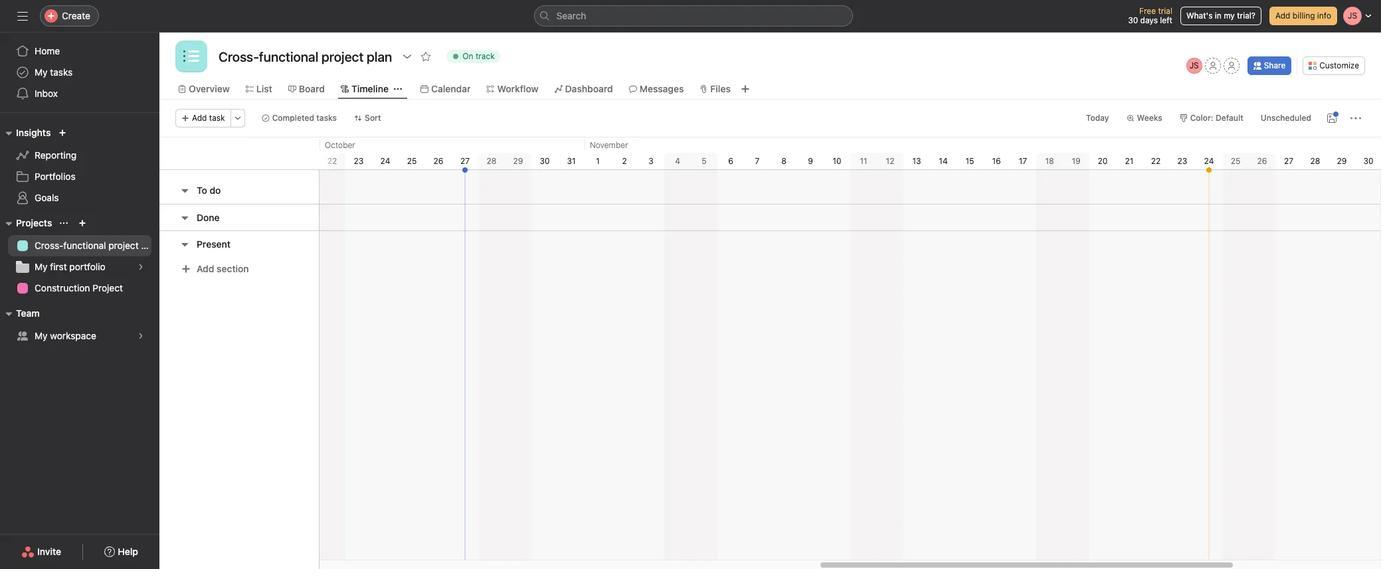Task type: locate. For each thing, give the bounding box(es) containing it.
tab actions image
[[394, 85, 402, 93]]

list image
[[183, 48, 199, 64]]

1 horizontal spatial 23
[[1178, 156, 1187, 166]]

29 left 31
[[513, 156, 523, 166]]

1 horizontal spatial 26
[[1257, 156, 1267, 166]]

collapse task list for the section done image
[[179, 212, 190, 223]]

home link
[[8, 41, 151, 62]]

home
[[35, 45, 60, 56]]

1 vertical spatial add
[[192, 113, 207, 123]]

construction project
[[35, 282, 123, 294]]

0 horizontal spatial 29
[[513, 156, 523, 166]]

19
[[1072, 156, 1081, 166]]

portfolios link
[[8, 166, 151, 187]]

present
[[197, 238, 231, 249]]

info
[[1317, 11, 1331, 21]]

29
[[513, 156, 523, 166], [1337, 156, 1347, 166]]

5
[[702, 156, 707, 166]]

1 horizontal spatial more actions image
[[1351, 113, 1361, 124]]

add section button
[[175, 257, 254, 281]]

1 27 from the left
[[460, 156, 470, 166]]

add left "billing"
[[1276, 11, 1290, 21]]

unscheduled
[[1261, 113, 1311, 123]]

collapse task list for the section to do image
[[179, 185, 190, 196]]

goals
[[35, 192, 59, 203]]

27
[[460, 156, 470, 166], [1284, 156, 1294, 166]]

28
[[487, 156, 497, 166], [1310, 156, 1320, 166]]

22
[[327, 156, 337, 166], [1151, 156, 1161, 166]]

projects
[[16, 217, 52, 229]]

1 23 from the left
[[354, 156, 364, 166]]

my left first
[[35, 261, 48, 272]]

completed
[[272, 113, 314, 123]]

22 right 21
[[1151, 156, 1161, 166]]

1 horizontal spatial 22
[[1151, 156, 1161, 166]]

my workspace
[[35, 330, 96, 341]]

2 25 from the left
[[1231, 156, 1241, 166]]

1 horizontal spatial 28
[[1310, 156, 1320, 166]]

track
[[476, 51, 495, 61]]

on track button
[[441, 47, 506, 66]]

None text field
[[215, 45, 395, 68]]

tasks down 'home'
[[50, 66, 73, 78]]

my workspace link
[[8, 326, 151, 347]]

inbox link
[[8, 83, 151, 104]]

my
[[35, 66, 48, 78], [35, 261, 48, 272], [35, 330, 48, 341]]

my for my first portfolio
[[35, 261, 48, 272]]

reporting link
[[8, 145, 151, 166]]

board
[[299, 83, 325, 94]]

dashboard
[[565, 83, 613, 94]]

1 horizontal spatial 30
[[1128, 15, 1138, 25]]

23 down "october"
[[354, 156, 364, 166]]

my inside my first portfolio link
[[35, 261, 48, 272]]

1 24 from the left
[[380, 156, 390, 166]]

add down present button
[[197, 263, 214, 274]]

2 my from the top
[[35, 261, 48, 272]]

share
[[1264, 60, 1286, 70]]

tasks inside dropdown button
[[316, 113, 337, 123]]

0 horizontal spatial 30
[[540, 156, 550, 166]]

in
[[1215, 11, 1222, 21]]

my tasks link
[[8, 62, 151, 83]]

my inside my workspace link
[[35, 330, 48, 341]]

13
[[912, 156, 921, 166]]

0 horizontal spatial 27
[[460, 156, 470, 166]]

my down team
[[35, 330, 48, 341]]

0 horizontal spatial 24
[[380, 156, 390, 166]]

0 vertical spatial my
[[35, 66, 48, 78]]

create
[[62, 10, 90, 21]]

trial
[[1158, 6, 1173, 16]]

0 vertical spatial tasks
[[50, 66, 73, 78]]

projects element
[[0, 211, 159, 302]]

done
[[197, 212, 220, 223]]

11
[[860, 156, 867, 166]]

tasks inside the global element
[[50, 66, 73, 78]]

to do
[[197, 185, 221, 196]]

1
[[596, 156, 600, 166]]

1 horizontal spatial 25
[[1231, 156, 1241, 166]]

add left "task"
[[192, 113, 207, 123]]

reporting
[[35, 149, 76, 161]]

team button
[[0, 306, 40, 322]]

more actions image
[[1351, 113, 1361, 124], [234, 114, 242, 122]]

26
[[434, 156, 443, 166], [1257, 156, 1267, 166]]

customize button
[[1303, 56, 1365, 75]]

6
[[728, 156, 733, 166]]

24 down sort
[[380, 156, 390, 166]]

3 my from the top
[[35, 330, 48, 341]]

add section
[[197, 263, 249, 274]]

files link
[[700, 82, 731, 96]]

more actions image right save options image
[[1351, 113, 1361, 124]]

17
[[1019, 156, 1027, 166]]

new project or portfolio image
[[79, 219, 87, 227]]

days
[[1140, 15, 1158, 25]]

to do button
[[197, 179, 221, 203]]

2 23 from the left
[[1178, 156, 1187, 166]]

present button
[[197, 232, 231, 256]]

24 down color: default dropdown button at the top right
[[1204, 156, 1214, 166]]

2 26 from the left
[[1257, 156, 1267, 166]]

team
[[16, 308, 40, 319]]

board link
[[288, 82, 325, 96]]

2
[[622, 156, 627, 166]]

31
[[567, 156, 576, 166]]

1 my from the top
[[35, 66, 48, 78]]

completed tasks
[[272, 113, 337, 123]]

construction project link
[[8, 278, 151, 299]]

16
[[992, 156, 1001, 166]]

20
[[1098, 156, 1108, 166]]

add inside button
[[197, 263, 214, 274]]

1 28 from the left
[[487, 156, 497, 166]]

0 vertical spatial add
[[1276, 11, 1290, 21]]

29 down save options image
[[1337, 156, 1347, 166]]

21
[[1125, 156, 1134, 166]]

my first portfolio link
[[8, 256, 151, 278]]

tasks
[[50, 66, 73, 78], [316, 113, 337, 123]]

today button
[[1080, 109, 1115, 128]]

trial?
[[1237, 11, 1256, 21]]

1 horizontal spatial 24
[[1204, 156, 1214, 166]]

0 horizontal spatial 26
[[434, 156, 443, 166]]

my up inbox on the left of page
[[35, 66, 48, 78]]

1 vertical spatial my
[[35, 261, 48, 272]]

2 horizontal spatial 30
[[1364, 156, 1374, 166]]

0 horizontal spatial 23
[[354, 156, 364, 166]]

add to starred image
[[421, 51, 431, 62]]

23 down color: default dropdown button at the top right
[[1178, 156, 1187, 166]]

help
[[118, 546, 138, 557]]

0 horizontal spatial 22
[[327, 156, 337, 166]]

18
[[1045, 156, 1054, 166]]

billing
[[1293, 11, 1315, 21]]

1 horizontal spatial tasks
[[316, 113, 337, 123]]

1 horizontal spatial 27
[[1284, 156, 1294, 166]]

1 horizontal spatial 29
[[1337, 156, 1347, 166]]

dashboard link
[[554, 82, 613, 96]]

weeks button
[[1120, 109, 1168, 128]]

my inside my tasks link
[[35, 66, 48, 78]]

see details, my workspace image
[[137, 332, 145, 340]]

0 horizontal spatial tasks
[[50, 66, 73, 78]]

timeline
[[351, 83, 389, 94]]

customize
[[1320, 60, 1359, 70]]

2 vertical spatial my
[[35, 330, 48, 341]]

calendar
[[431, 83, 471, 94]]

free
[[1139, 6, 1156, 16]]

0 horizontal spatial 28
[[487, 156, 497, 166]]

2 vertical spatial add
[[197, 263, 214, 274]]

share button
[[1247, 56, 1292, 75]]

22 down "october"
[[327, 156, 337, 166]]

tasks up "october"
[[316, 113, 337, 123]]

list
[[256, 83, 272, 94]]

cross-
[[35, 240, 63, 251]]

search list box
[[534, 5, 853, 27]]

1 vertical spatial tasks
[[316, 113, 337, 123]]

23
[[354, 156, 364, 166], [1178, 156, 1187, 166]]

functional
[[63, 240, 106, 251]]

more actions image right "task"
[[234, 114, 242, 122]]

30 inside free trial 30 days left
[[1128, 15, 1138, 25]]

0 horizontal spatial 25
[[407, 156, 417, 166]]

left
[[1160, 15, 1173, 25]]

hide sidebar image
[[17, 11, 28, 21]]



Task type: vqa. For each thing, say whether or not it's contained in the screenshot.
6th Mark complete checkbox from the bottom
no



Task type: describe. For each thing, give the bounding box(es) containing it.
js button
[[1186, 58, 1202, 74]]

my for my tasks
[[35, 66, 48, 78]]

insights element
[[0, 121, 159, 211]]

october
[[325, 140, 355, 150]]

add for add section
[[197, 263, 214, 274]]

teams element
[[0, 302, 159, 349]]

2 24 from the left
[[1204, 156, 1214, 166]]

add for add billing info
[[1276, 11, 1290, 21]]

search
[[556, 10, 586, 21]]

12
[[886, 156, 895, 166]]

4
[[675, 156, 680, 166]]

weeks
[[1137, 113, 1162, 123]]

show options image
[[402, 51, 413, 62]]

help button
[[96, 540, 147, 564]]

november 1
[[590, 140, 628, 166]]

1 29 from the left
[[513, 156, 523, 166]]

project
[[108, 240, 139, 251]]

inbox
[[35, 88, 58, 99]]

free trial 30 days left
[[1128, 6, 1173, 25]]

unscheduled button
[[1255, 109, 1317, 128]]

js
[[1190, 60, 1199, 70]]

my first portfolio
[[35, 261, 105, 272]]

14
[[939, 156, 948, 166]]

on
[[463, 51, 473, 61]]

color: default
[[1190, 113, 1244, 123]]

show options, current sort, top image
[[60, 219, 68, 227]]

8
[[781, 156, 786, 166]]

7
[[755, 156, 760, 166]]

add tab image
[[740, 84, 751, 94]]

2 28 from the left
[[1310, 156, 1320, 166]]

plan
[[141, 240, 159, 251]]

add task button
[[175, 109, 231, 128]]

add for add task
[[192, 113, 207, 123]]

search button
[[534, 5, 853, 27]]

overview
[[189, 83, 230, 94]]

sort button
[[348, 109, 387, 128]]

section
[[217, 263, 249, 274]]

1 22 from the left
[[327, 156, 337, 166]]

completed tasks button
[[256, 109, 343, 128]]

save options image
[[1327, 113, 1337, 124]]

workspace
[[50, 330, 96, 341]]

add billing info button
[[1270, 7, 1337, 25]]

color:
[[1190, 113, 1214, 123]]

overview link
[[178, 82, 230, 96]]

project
[[93, 282, 123, 294]]

what's in my trial?
[[1187, 11, 1256, 21]]

15
[[966, 156, 974, 166]]

insights
[[16, 127, 51, 138]]

calendar link
[[421, 82, 471, 96]]

on track
[[463, 51, 495, 61]]

do
[[210, 185, 221, 196]]

messages link
[[629, 82, 684, 96]]

my
[[1224, 11, 1235, 21]]

my tasks
[[35, 66, 73, 78]]

task
[[209, 113, 225, 123]]

what's in my trial? button
[[1181, 7, 1262, 25]]

2 29 from the left
[[1337, 156, 1347, 166]]

my for my workspace
[[35, 330, 48, 341]]

add billing info
[[1276, 11, 1331, 21]]

goals link
[[8, 187, 151, 209]]

workflow
[[497, 83, 539, 94]]

collapse task list for the section present image
[[179, 239, 190, 249]]

done button
[[197, 206, 220, 230]]

what's
[[1187, 11, 1213, 21]]

projects button
[[0, 215, 52, 231]]

november
[[590, 140, 628, 150]]

today
[[1086, 113, 1109, 123]]

add task
[[192, 113, 225, 123]]

invite button
[[13, 540, 70, 564]]

first
[[50, 261, 67, 272]]

1 25 from the left
[[407, 156, 417, 166]]

timeline link
[[341, 82, 389, 96]]

construction
[[35, 282, 90, 294]]

tasks for my tasks
[[50, 66, 73, 78]]

0 horizontal spatial more actions image
[[234, 114, 242, 122]]

2 22 from the left
[[1151, 156, 1161, 166]]

list link
[[246, 82, 272, 96]]

2 27 from the left
[[1284, 156, 1294, 166]]

1 26 from the left
[[434, 156, 443, 166]]

default
[[1216, 113, 1244, 123]]

10
[[833, 156, 841, 166]]

new image
[[59, 129, 67, 137]]

9
[[808, 156, 813, 166]]

see details, my first portfolio image
[[137, 263, 145, 271]]

global element
[[0, 33, 159, 112]]

files
[[710, 83, 731, 94]]

workflow link
[[487, 82, 539, 96]]

tasks for completed tasks
[[316, 113, 337, 123]]



